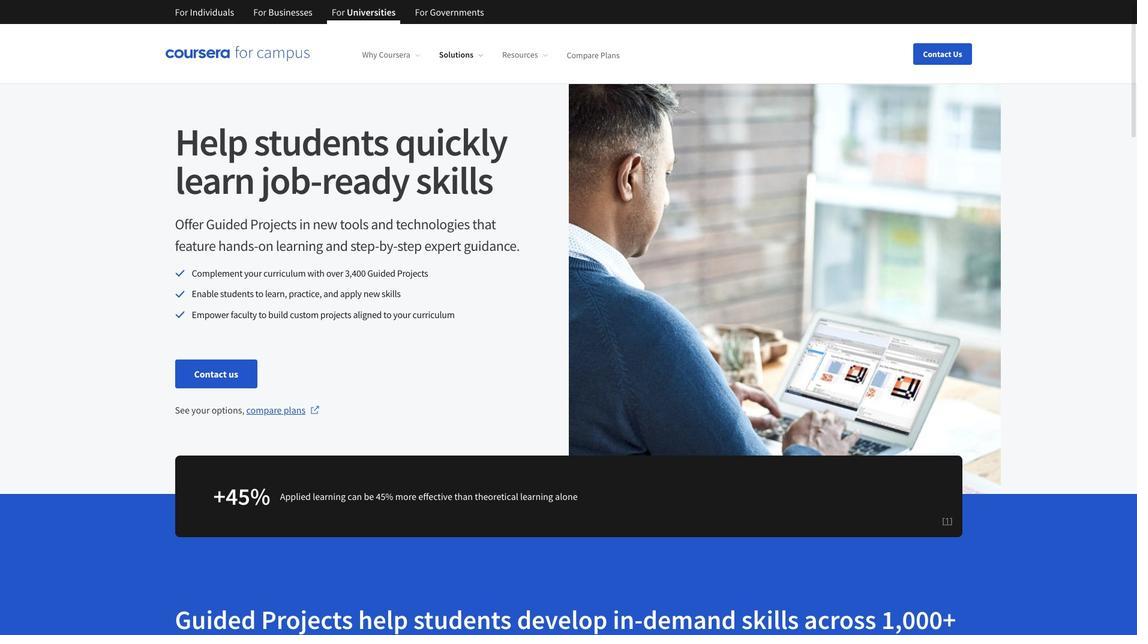 Task type: locate. For each thing, give the bounding box(es) containing it.
0 vertical spatial new
[[313, 215, 337, 234]]

coursera for campus image
[[165, 45, 310, 62]]

1 vertical spatial skills
[[382, 288, 401, 300]]

for left the 'businesses'
[[254, 6, 267, 18]]

0 horizontal spatial curriculum
[[264, 267, 306, 279]]

guided right 3,400
[[368, 267, 396, 279]]

contact
[[924, 48, 952, 59], [194, 368, 227, 380]]

ready
[[322, 156, 409, 204]]

contact us
[[194, 368, 238, 380]]

businesses
[[269, 6, 313, 18]]

us
[[954, 48, 963, 59]]

step
[[398, 237, 422, 255]]

to for learn,
[[256, 288, 263, 300]]

1 vertical spatial contact
[[194, 368, 227, 380]]

with
[[308, 267, 325, 279]]

learning
[[276, 237, 323, 255], [313, 490, 346, 502], [521, 490, 554, 502]]

0 vertical spatial guided
[[206, 215, 248, 234]]

1 vertical spatial projects
[[397, 267, 428, 279]]

0 horizontal spatial guided
[[206, 215, 248, 234]]

see
[[175, 404, 190, 416]]

for businesses
[[254, 6, 313, 18]]

students
[[254, 118, 389, 166], [220, 288, 254, 300]]

students inside help students quickly learn job-ready skills
[[254, 118, 389, 166]]

1 horizontal spatial new
[[364, 288, 380, 300]]

guided up hands-
[[206, 215, 248, 234]]

for governments
[[415, 6, 484, 18]]

learn,
[[265, 288, 287, 300]]

1 horizontal spatial skills
[[416, 156, 493, 204]]

2 horizontal spatial your
[[393, 308, 411, 320]]

for left governments
[[415, 6, 428, 18]]

1 vertical spatial your
[[393, 308, 411, 320]]

0 horizontal spatial projects
[[250, 215, 297, 234]]

1 horizontal spatial guided
[[368, 267, 396, 279]]

0 horizontal spatial new
[[313, 215, 337, 234]]

and
[[371, 215, 394, 234], [326, 237, 348, 255], [324, 288, 339, 300]]

for left individuals
[[175, 6, 188, 18]]

to right aligned
[[384, 308, 392, 320]]

contact us button
[[914, 43, 972, 65]]

1 vertical spatial guided
[[368, 267, 396, 279]]

your down on
[[244, 267, 262, 279]]

learning left alone on the bottom of page
[[521, 490, 554, 502]]

0 vertical spatial and
[[371, 215, 394, 234]]

projects up on
[[250, 215, 297, 234]]

why coursera link
[[362, 49, 420, 60]]

your for options,
[[192, 404, 210, 416]]

to for build
[[259, 308, 267, 320]]

1 vertical spatial students
[[220, 288, 254, 300]]

faculty
[[231, 308, 257, 320]]

0 vertical spatial projects
[[250, 215, 297, 234]]

new right in
[[313, 215, 337, 234]]

0 vertical spatial curriculum
[[264, 267, 306, 279]]

governments
[[430, 6, 484, 18]]

and up over at the top
[[326, 237, 348, 255]]

skills up aligned
[[382, 288, 401, 300]]

your right see
[[192, 404, 210, 416]]

and left apply
[[324, 288, 339, 300]]

projects
[[250, 215, 297, 234], [397, 267, 428, 279]]

0 vertical spatial contact
[[924, 48, 952, 59]]

1 vertical spatial and
[[326, 237, 348, 255]]

0 horizontal spatial contact
[[194, 368, 227, 380]]

4 for from the left
[[415, 6, 428, 18]]

skills up technologies
[[416, 156, 493, 204]]

learning down in
[[276, 237, 323, 255]]

contact for contact us
[[194, 368, 227, 380]]

0 horizontal spatial students
[[220, 288, 254, 300]]

be
[[364, 490, 374, 502]]

students for job-
[[254, 118, 389, 166]]

1
[[946, 515, 950, 527]]

options,
[[212, 404, 245, 416]]

applied
[[280, 490, 311, 502]]

expert
[[425, 237, 461, 255]]

0 vertical spatial students
[[254, 118, 389, 166]]

feature
[[175, 237, 216, 255]]

empower
[[192, 308, 229, 320]]

1 horizontal spatial your
[[244, 267, 262, 279]]

than
[[455, 490, 473, 502]]

2 vertical spatial and
[[324, 288, 339, 300]]

for left universities
[[332, 6, 345, 18]]

contact us
[[924, 48, 963, 59]]

your
[[244, 267, 262, 279], [393, 308, 411, 320], [192, 404, 210, 416]]

1 for from the left
[[175, 6, 188, 18]]

2 vertical spatial your
[[192, 404, 210, 416]]

3 for from the left
[[332, 6, 345, 18]]

1 horizontal spatial students
[[254, 118, 389, 166]]

guided
[[206, 215, 248, 234], [368, 267, 396, 279]]

projects
[[321, 308, 352, 320]]

theoretical
[[475, 490, 519, 502]]

and up by-
[[371, 215, 394, 234]]

students for practice,
[[220, 288, 254, 300]]

3,400
[[345, 267, 366, 279]]

2 for from the left
[[254, 6, 267, 18]]

contact inside button
[[924, 48, 952, 59]]

new right apply
[[364, 288, 380, 300]]

why coursera
[[362, 49, 411, 60]]

that
[[473, 215, 496, 234]]

to
[[256, 288, 263, 300], [259, 308, 267, 320], [384, 308, 392, 320]]

compare
[[247, 404, 282, 416]]

quickly
[[395, 118, 507, 166]]

to left build
[[259, 308, 267, 320]]

skills
[[416, 156, 493, 204], [382, 288, 401, 300]]

for for individuals
[[175, 6, 188, 18]]

guidance.
[[464, 237, 520, 255]]

step-
[[351, 237, 379, 255]]

help students quickly learn job-ready skills
[[175, 118, 507, 204]]

your right aligned
[[393, 308, 411, 320]]

[
[[943, 515, 946, 527]]

empower faculty to build custom projects aligned to your curriculum
[[192, 308, 455, 320]]

on
[[258, 237, 273, 255]]

0 vertical spatial skills
[[416, 156, 493, 204]]

for individuals
[[175, 6, 234, 18]]

projects inside the offer guided projects in new tools and technologies that feature hands-on learning and step-by-step expert guidance.
[[250, 215, 297, 234]]

0 horizontal spatial your
[[192, 404, 210, 416]]

new
[[313, 215, 337, 234], [364, 288, 380, 300]]

0 vertical spatial your
[[244, 267, 262, 279]]

0 horizontal spatial skills
[[382, 288, 401, 300]]

aligned
[[353, 308, 382, 320]]

for
[[175, 6, 188, 18], [254, 6, 267, 18], [332, 6, 345, 18], [415, 6, 428, 18]]

job-
[[261, 156, 322, 204]]

projects down the step
[[397, 267, 428, 279]]

curriculum
[[264, 267, 306, 279], [413, 308, 455, 320]]

1 horizontal spatial contact
[[924, 48, 952, 59]]

1 horizontal spatial curriculum
[[413, 308, 455, 320]]

complement
[[192, 267, 243, 279]]

to left learn,
[[256, 288, 263, 300]]



Task type: describe. For each thing, give the bounding box(es) containing it.
learning inside the offer guided projects in new tools and technologies that feature hands-on learning and step-by-step expert guidance.
[[276, 237, 323, 255]]

technologies
[[396, 215, 470, 234]]

over
[[326, 267, 343, 279]]

1 vertical spatial new
[[364, 288, 380, 300]]

for for universities
[[332, 6, 345, 18]]

banner navigation
[[165, 0, 494, 24]]

hands-
[[218, 237, 258, 255]]

practice,
[[289, 288, 322, 300]]

effective
[[419, 490, 453, 502]]

1 vertical spatial curriculum
[[413, 308, 455, 320]]

individuals
[[190, 6, 234, 18]]

contact for contact us
[[924, 48, 952, 59]]

guided inside the offer guided projects in new tools and technologies that feature hands-on learning and step-by-step expert guidance.
[[206, 215, 248, 234]]

coursera
[[379, 49, 411, 60]]

new inside the offer guided projects in new tools and technologies that feature hands-on learning and step-by-step expert guidance.
[[313, 215, 337, 234]]

build
[[268, 308, 288, 320]]

see your options,
[[175, 404, 247, 416]]

plans
[[284, 404, 306, 416]]

learn
[[175, 156, 254, 204]]

resources
[[503, 49, 538, 60]]

solutions
[[439, 49, 474, 60]]

complement your curriculum with over 3,400 guided projects
[[192, 267, 428, 279]]

custom
[[290, 308, 319, 320]]

alone
[[555, 490, 578, 502]]

offer
[[175, 215, 204, 234]]

for for governments
[[415, 6, 428, 18]]

apply
[[340, 288, 362, 300]]

why
[[362, 49, 377, 60]]

more
[[396, 490, 417, 502]]

+45%
[[213, 482, 271, 512]]

in
[[299, 215, 310, 234]]

compare plans link
[[247, 403, 320, 417]]

enable
[[192, 288, 219, 300]]

can
[[348, 490, 362, 502]]

offer guided projects in new tools and technologies that feature hands-on learning and step-by-step expert guidance.
[[175, 215, 520, 255]]

plans
[[601, 49, 620, 60]]

compare plans
[[567, 49, 620, 60]]

compare
[[567, 49, 599, 60]]

us
[[229, 368, 238, 380]]

tools
[[340, 215, 369, 234]]

45%
[[376, 490, 394, 502]]

enable students to learn, practice, and apply new skills
[[192, 288, 401, 300]]

contact us link
[[175, 360, 258, 389]]

universities
[[347, 6, 396, 18]]

skills inside help students quickly learn job-ready skills
[[416, 156, 493, 204]]

help
[[175, 118, 247, 166]]

learning left can
[[313, 490, 346, 502]]

for universities
[[332, 6, 396, 18]]

by-
[[379, 237, 398, 255]]

]
[[950, 515, 953, 527]]

your for curriculum
[[244, 267, 262, 279]]

[ 1 ]
[[943, 515, 953, 527]]

applied learning can be 45% more effective than theoretical learning alone
[[280, 490, 578, 502]]

solutions link
[[439, 49, 483, 60]]

resources link
[[503, 49, 548, 60]]

compare plans link
[[567, 49, 620, 60]]

for for businesses
[[254, 6, 267, 18]]

compare plans
[[247, 404, 306, 416]]

1 horizontal spatial projects
[[397, 267, 428, 279]]



Task type: vqa. For each thing, say whether or not it's contained in the screenshot.
rightmost Computer
no



